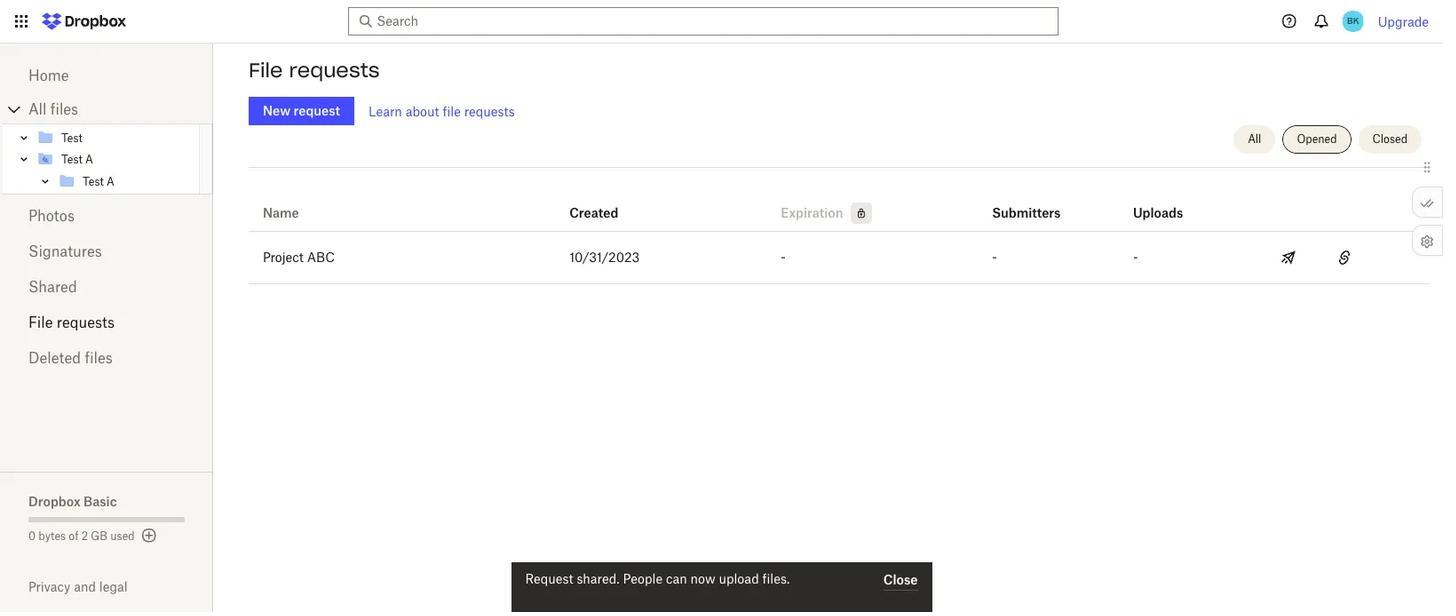 Task type: describe. For each thing, give the bounding box(es) containing it.
file
[[443, 103, 461, 119]]

files for all files
[[50, 100, 78, 118]]

dropbox logo - go to the homepage image
[[36, 7, 132, 36]]

pro trial element
[[844, 203, 872, 224]]

test a for topmost test a link
[[61, 152, 93, 166]]

dropbox
[[28, 494, 80, 509]]

created
[[570, 205, 619, 220]]

10/31/2023
[[570, 250, 640, 265]]

row containing name
[[249, 174, 1429, 232]]

2
[[81, 529, 88, 543]]

learn
[[369, 103, 402, 119]]

0 horizontal spatial a
[[85, 152, 93, 166]]

and
[[74, 579, 96, 594]]

2 - from the left
[[992, 250, 997, 265]]

all for all files
[[28, 100, 47, 118]]

used
[[110, 529, 135, 543]]

request
[[294, 103, 340, 118]]

send email image
[[1278, 247, 1299, 268]]

copy link image
[[1334, 247, 1356, 268]]

upgrade
[[1378, 14, 1429, 29]]

close
[[884, 572, 918, 587]]

name
[[263, 205, 299, 220]]

bk button
[[1339, 7, 1368, 36]]

learn about file requests
[[369, 103, 515, 119]]

deleted
[[28, 349, 81, 367]]

home link
[[28, 58, 185, 93]]

opened
[[1297, 132, 1337, 146]]

of
[[69, 529, 79, 543]]

closed
[[1373, 132, 1408, 146]]

created button
[[570, 203, 619, 224]]

legal
[[99, 579, 128, 594]]

1 horizontal spatial requests
[[289, 58, 380, 83]]

1 vertical spatial test a link
[[58, 171, 196, 192]]

privacy and legal link
[[28, 579, 213, 594]]

request shared. people can now upload files.
[[525, 571, 790, 586]]

0 horizontal spatial file requests
[[28, 314, 115, 331]]

upload
[[719, 571, 759, 586]]

now
[[691, 571, 716, 586]]

basic
[[84, 494, 117, 509]]

opened button
[[1283, 125, 1352, 154]]

close button
[[884, 569, 918, 591]]

shared.
[[577, 571, 620, 586]]

1 vertical spatial test
[[61, 152, 82, 166]]

alert containing request shared. people can now upload files.
[[511, 562, 932, 612]]

0
[[28, 529, 36, 543]]

gb
[[91, 529, 107, 543]]

1 vertical spatial file
[[28, 314, 53, 331]]

2 horizontal spatial requests
[[464, 103, 515, 119]]

2 vertical spatial test
[[83, 175, 104, 188]]

shared link
[[28, 269, 185, 305]]

privacy
[[28, 579, 71, 594]]

upgrade link
[[1378, 14, 1429, 29]]



Task type: locate. For each thing, give the bounding box(es) containing it.
1 - from the left
[[781, 250, 786, 265]]

all files link
[[28, 95, 213, 123]]

all for all
[[1248, 132, 1262, 146]]

Search in folder "Dropbox" text field
[[377, 12, 1026, 31]]

group containing test
[[3, 123, 213, 195]]

0 vertical spatial file requests
[[249, 58, 380, 83]]

1 vertical spatial all
[[1248, 132, 1262, 146]]

1 horizontal spatial -
[[992, 250, 997, 265]]

1 column header from the left
[[992, 181, 1064, 224]]

new
[[263, 103, 291, 118]]

0 horizontal spatial column header
[[992, 181, 1064, 224]]

file requests up deleted files
[[28, 314, 115, 331]]

signatures
[[28, 243, 102, 260]]

files.
[[763, 571, 790, 586]]

-
[[781, 250, 786, 265], [992, 250, 997, 265], [1133, 250, 1138, 265]]

files down 'file requests' link on the left of page
[[85, 349, 113, 367]]

bk
[[1348, 15, 1359, 27]]

photos
[[28, 207, 75, 225]]

test down test link
[[61, 152, 82, 166]]

files down home
[[50, 100, 78, 118]]

1 row from the top
[[249, 174, 1429, 232]]

all down home
[[28, 100, 47, 118]]

files for deleted files
[[85, 349, 113, 367]]

table
[[249, 174, 1429, 284]]

1 vertical spatial file requests
[[28, 314, 115, 331]]

0 vertical spatial requests
[[289, 58, 380, 83]]

file down shared
[[28, 314, 53, 331]]

0 vertical spatial test a link
[[36, 148, 196, 170]]

alert
[[511, 562, 932, 612]]

test
[[61, 131, 82, 144], [61, 152, 82, 166], [83, 175, 104, 188]]

2 vertical spatial requests
[[57, 314, 115, 331]]

file requests up request
[[249, 58, 380, 83]]

get more space image
[[138, 525, 160, 546]]

requests inside 'file requests' link
[[57, 314, 115, 331]]

project
[[263, 250, 304, 265]]

files
[[50, 100, 78, 118], [85, 349, 113, 367]]

test a link down all files link
[[36, 148, 196, 170]]

deleted files
[[28, 349, 113, 367]]

requests up request
[[289, 58, 380, 83]]

2 row from the top
[[249, 232, 1429, 284]]

request
[[525, 571, 574, 586]]

1 horizontal spatial file
[[249, 58, 283, 83]]

1 horizontal spatial column header
[[1133, 181, 1204, 224]]

bytes
[[38, 529, 66, 543]]

abc
[[307, 250, 335, 265]]

1 vertical spatial files
[[85, 349, 113, 367]]

all files tree
[[3, 95, 213, 195]]

file
[[249, 58, 283, 83], [28, 314, 53, 331]]

requests right file
[[464, 103, 515, 119]]

test a down test link
[[61, 152, 93, 166]]

table containing name
[[249, 174, 1429, 284]]

column header
[[992, 181, 1064, 224], [1133, 181, 1204, 224]]

all
[[28, 100, 47, 118], [1248, 132, 1262, 146]]

all files
[[28, 100, 78, 118]]

deleted files link
[[28, 340, 185, 376]]

test a link up photos link
[[58, 171, 196, 192]]

file requests
[[249, 58, 380, 83], [28, 314, 115, 331]]

photos link
[[28, 198, 185, 234]]

1 horizontal spatial file requests
[[249, 58, 380, 83]]

about
[[406, 103, 439, 119]]

row containing project abc
[[249, 232, 1429, 284]]

new request button
[[249, 97, 354, 125]]

test up photos link
[[83, 175, 104, 188]]

file up the "new"
[[249, 58, 283, 83]]

closed button
[[1359, 125, 1422, 154]]

test a up photos link
[[83, 175, 115, 188]]

privacy and legal
[[28, 579, 128, 594]]

2 column header from the left
[[1133, 181, 1204, 224]]

can
[[666, 571, 687, 586]]

signatures link
[[28, 234, 185, 269]]

learn about file requests link
[[369, 103, 515, 119]]

1 horizontal spatial a
[[107, 175, 115, 188]]

2 horizontal spatial -
[[1133, 250, 1138, 265]]

0 horizontal spatial files
[[50, 100, 78, 118]]

0 horizontal spatial all
[[28, 100, 47, 118]]

file requests link
[[28, 305, 185, 340]]

people
[[623, 571, 663, 586]]

test a
[[61, 152, 93, 166], [83, 175, 115, 188]]

0 vertical spatial file
[[249, 58, 283, 83]]

requests up deleted files
[[57, 314, 115, 331]]

0 vertical spatial all
[[28, 100, 47, 118]]

all button
[[1234, 125, 1276, 154]]

a
[[85, 152, 93, 166], [107, 175, 115, 188]]

requests
[[289, 58, 380, 83], [464, 103, 515, 119], [57, 314, 115, 331]]

1 vertical spatial requests
[[464, 103, 515, 119]]

0 vertical spatial files
[[50, 100, 78, 118]]

a up photos link
[[107, 175, 115, 188]]

3 - from the left
[[1133, 250, 1138, 265]]

dropbox basic
[[28, 494, 117, 509]]

0 horizontal spatial -
[[781, 250, 786, 265]]

group
[[3, 123, 213, 195]]

0 vertical spatial a
[[85, 152, 93, 166]]

files inside tree
[[50, 100, 78, 118]]

row
[[249, 174, 1429, 232], [249, 232, 1429, 284]]

test a for bottom test a link
[[83, 175, 115, 188]]

0 horizontal spatial requests
[[57, 314, 115, 331]]

test down the all files
[[61, 131, 82, 144]]

all inside all button
[[1248, 132, 1262, 146]]

0 bytes of 2 gb used
[[28, 529, 135, 543]]

new request
[[263, 103, 340, 118]]

1 vertical spatial a
[[107, 175, 115, 188]]

project abc
[[263, 250, 335, 265]]

global header element
[[0, 0, 1444, 44]]

test a link
[[36, 148, 196, 170], [58, 171, 196, 192]]

shared
[[28, 278, 77, 296]]

home
[[28, 67, 69, 84]]

a down test link
[[85, 152, 93, 166]]

all left opened
[[1248, 132, 1262, 146]]

test link
[[36, 127, 196, 148]]

1 vertical spatial test a
[[83, 175, 115, 188]]

0 vertical spatial test a
[[61, 152, 93, 166]]

1 horizontal spatial all
[[1248, 132, 1262, 146]]

1 horizontal spatial files
[[85, 349, 113, 367]]

0 horizontal spatial file
[[28, 314, 53, 331]]

all inside all files link
[[28, 100, 47, 118]]

0 vertical spatial test
[[61, 131, 82, 144]]



Task type: vqa. For each thing, say whether or not it's contained in the screenshot.
the Close button
yes



